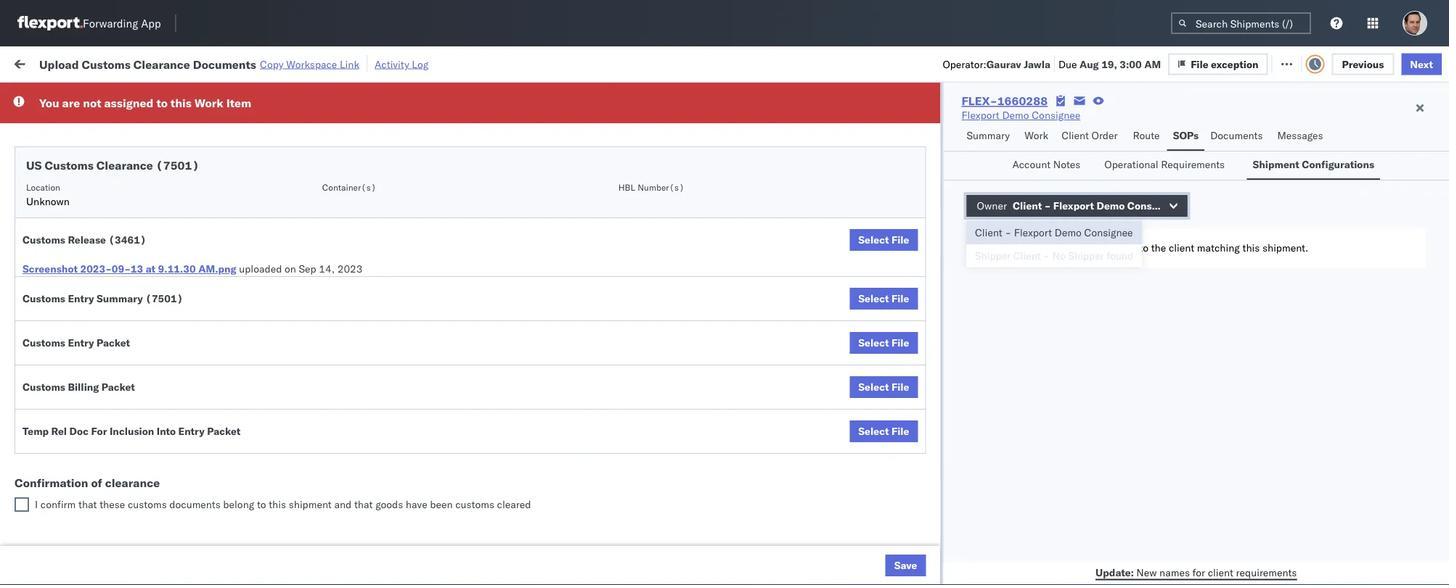Task type: locate. For each thing, give the bounding box(es) containing it.
schedule delivery appointment link for 2:59 am est, feb 17, 2023
[[33, 111, 179, 126]]

confirm pickup from los angeles, ca link
[[33, 303, 206, 318], [33, 335, 206, 350]]

0 vertical spatial 25,
[[346, 369, 362, 381]]

1 schedule pickup from los angeles, ca button from the top
[[33, 239, 212, 255]]

1 lcl from the top
[[523, 113, 541, 126]]

4 select file button from the top
[[850, 377, 918, 399]]

2 horizontal spatial this
[[1243, 242, 1260, 255]]

0 horizontal spatial otter
[[595, 113, 619, 126]]

flex-2150210 for 3:00 pm est, feb 20, 2023
[[884, 209, 959, 221]]

assigned
[[104, 96, 154, 110]]

0 vertical spatial to
[[156, 96, 168, 110]]

0 horizontal spatial that
[[78, 499, 97, 512]]

0 vertical spatial packet
[[97, 337, 130, 350]]

1 vertical spatial at
[[146, 263, 155, 276]]

1 2:59 am est, mar 3, 2023 from the top
[[257, 496, 384, 509]]

requirements
[[1161, 158, 1225, 171]]

3 schedule pickup from los angeles, ca link from the top
[[33, 463, 212, 477]]

schedule pickup from los angeles international airport button
[[33, 136, 230, 167]]

ocean lcl for otter
[[491, 113, 541, 126]]

0 vertical spatial flex-2150210
[[884, 209, 959, 221]]

0 vertical spatial lcl
[[523, 113, 541, 126]]

1 select from the top
[[858, 234, 889, 247]]

2 mar from the top
[[325, 528, 345, 541]]

1 mar from the top
[[325, 496, 345, 509]]

est, up 3:00 pm est, feb 20, 2023
[[300, 177, 322, 190]]

los down clearance
[[137, 496, 153, 508]]

summary inside button
[[967, 129, 1010, 142]]

1 vertical spatial 2:59 am est, mar 3, 2023
[[257, 528, 384, 541]]

list box containing client - flexport demo consignee
[[966, 221, 1142, 268]]

2 vertical spatial confirm
[[33, 368, 71, 380]]

lcl for honeywell - test account
[[523, 273, 541, 285]]

2150210 up 1919147
[[915, 400, 959, 413]]

0 horizontal spatial numbers
[[989, 125, 1025, 135]]

2023 down the 187 on track
[[364, 113, 389, 126]]

2 select from the top
[[858, 293, 889, 305]]

1 horizontal spatial numbers
[[1147, 119, 1183, 130]]

for for ready
[[138, 90, 150, 101]]

entry down 2023-
[[68, 293, 94, 305]]

3 1977428 from the top
[[915, 337, 959, 349]]

due
[[1059, 58, 1077, 70]]

1 vertical spatial confirm
[[33, 336, 71, 349]]

ocean fcl for flexport
[[491, 528, 541, 541]]

am for bookings test consignee
[[282, 369, 299, 381]]

flex-1911408 for confirm pickup from los angeles, ca
[[884, 305, 959, 317]]

fcl for flexport demo consignee
[[523, 528, 541, 541]]

mbl/mawb
[[1094, 119, 1144, 130]]

schedule delivery appointment link up customs entry summary (7501)
[[33, 271, 179, 286]]

6 resize handle column header from the left
[[836, 113, 853, 586]]

1 honeywell from the left
[[595, 273, 643, 285]]

1 horizontal spatial summary
[[967, 129, 1010, 142]]

17,
[[346, 113, 362, 126], [345, 145, 361, 158], [345, 177, 361, 190]]

1 schedule delivery appointment link from the top
[[33, 111, 179, 126]]

1 vertical spatial flxt00001977428a
[[1094, 273, 1194, 285]]

1 vertical spatial 3:30
[[257, 177, 279, 190]]

ocean for flexport demo consignee
[[491, 528, 520, 541]]

bookings test consignee for flexport demo consignee
[[700, 528, 816, 541]]

2 horizontal spatial to
[[1140, 242, 1149, 255]]

entry for summary
[[68, 293, 94, 305]]

customs entry packet
[[23, 337, 130, 350]]

documents up in
[[193, 57, 256, 71]]

25, up 12:00 pm est, feb 25, 2023
[[346, 369, 362, 381]]

confirm pickup from los angeles, ca for second confirm pickup from los angeles, ca button from the top's confirm pickup from los angeles, ca link
[[33, 336, 206, 349]]

schedule pickup from los angeles, ca button
[[33, 239, 212, 255], [33, 463, 212, 479], [33, 495, 212, 511]]

2 vertical spatial packet
[[207, 426, 241, 438]]

Search Shipments (/) text field
[[1171, 12, 1311, 34]]

otter for otter products - test account
[[595, 113, 619, 126]]

schedule inside schedule pickup from los angeles international airport
[[33, 137, 76, 150]]

2 vertical spatial work
[[1025, 129, 1049, 142]]

los left angeles at the left top of page
[[137, 137, 153, 150]]

0 vertical spatial 2150210
[[915, 209, 959, 221]]

los down 13
[[131, 304, 147, 317]]

i
[[35, 499, 38, 512]]

None checkbox
[[15, 498, 29, 513]]

select file for customs entry packet
[[858, 337, 909, 350]]

1 confirm pickup from los angeles, ca link from the top
[[33, 303, 206, 318]]

documents up "shipment"
[[1211, 129, 1263, 142]]

2 shipper from the left
[[1068, 250, 1104, 262]]

flex-2150210 left 'owner'
[[884, 209, 959, 221]]

0 vertical spatial flxt00001977428a
[[1094, 241, 1194, 253]]

customs inside button
[[69, 208, 110, 221]]

pickup down "for"
[[79, 464, 110, 476]]

1 vertical spatial (7501)
[[145, 293, 183, 305]]

pm for schedule pickup from los angeles international airport
[[282, 145, 298, 158]]

new
[[1137, 567, 1157, 579]]

flex-2001714 down flex id button
[[884, 145, 959, 158]]

est, down the 'shipment'
[[301, 528, 323, 541]]

10:30
[[257, 273, 286, 285]]

0 horizontal spatial work
[[158, 56, 183, 69]]

3, down the and
[[347, 528, 357, 541]]

screenshot 2023-09-13 at 9.11.30 am.png uploaded on sep 14, 2023
[[23, 263, 363, 276]]

(10)
[[235, 56, 260, 69]]

batch action button
[[1346, 52, 1441, 74]]

1 horizontal spatial on
[[361, 56, 373, 69]]

2 2:59 am est, mar 3, 2023 from the top
[[257, 528, 384, 541]]

at
[[294, 56, 303, 69], [146, 263, 155, 276]]

0 vertical spatial 1911408
[[915, 305, 959, 317]]

1 vertical spatial ocean lcl
[[491, 273, 541, 285]]

numbers for mbl/mawb numbers
[[1147, 119, 1183, 130]]

1 vertical spatial 1911408
[[915, 369, 959, 381]]

exception
[[1222, 56, 1270, 69], [1211, 58, 1259, 70]]

entry up confirm delivery
[[68, 337, 94, 350]]

shipper client - no shipper found
[[975, 250, 1133, 262]]

resize handle column header for flex id button
[[965, 113, 982, 586]]

air for 3:30 pm est, feb 17, 2023
[[491, 145, 504, 158]]

3 flex-1977428 from the top
[[884, 337, 959, 349]]

1 horizontal spatial flexport demo consignee
[[962, 109, 1081, 122]]

0 vertical spatial at
[[294, 56, 303, 69]]

appointment for 2:59 am est, feb 17, 2023
[[119, 112, 179, 125]]

schedule delivery appointment for 2:59 am est, feb 17, 2023
[[33, 112, 179, 125]]

confirm delivery link
[[33, 367, 110, 382]]

11 resize handle column header from the left
[[1423, 113, 1441, 586]]

1 customs from the left
[[128, 499, 167, 512]]

1 resize handle column header from the left
[[231, 113, 249, 586]]

snoozed
[[300, 90, 334, 101]]

ocean lcl for honeywell
[[491, 273, 541, 285]]

client up there
[[975, 227, 1003, 239]]

appointment down the (3461)
[[119, 272, 179, 285]]

client for order
[[1062, 129, 1089, 142]]

pickup down confirmation of clearance at left
[[79, 496, 110, 508]]

3 schedule from the top
[[33, 176, 76, 189]]

my
[[15, 53, 38, 73]]

3:00 right 19,
[[1120, 58, 1142, 70]]

customs up release
[[69, 208, 110, 221]]

0 vertical spatial 3:30 pm est, feb 17, 2023
[[257, 145, 388, 158]]

3 confirm from the top
[[33, 368, 71, 380]]

resize handle column header for client name button
[[675, 113, 692, 586]]

customs release (3461)
[[23, 234, 146, 247]]

customs
[[128, 499, 167, 512], [455, 499, 494, 512]]

previous
[[1342, 58, 1384, 70]]

0 vertical spatial for
[[138, 90, 150, 101]]

4 schedule delivery appointment button from the top
[[33, 527, 179, 543]]

5 select file button from the top
[[850, 421, 918, 443]]

this left in
[[171, 96, 192, 110]]

demu1232567
[[1063, 560, 1137, 573]]

6 schedule from the top
[[33, 432, 76, 444]]

schedule delivery appointment for 10:30 pm est, feb 21, 2023
[[33, 272, 179, 285]]

file for customs entry summary (7501)
[[892, 293, 909, 305]]

customs down confirm delivery
[[23, 381, 65, 394]]

resize handle column header for the deadline button
[[410, 113, 427, 586]]

select file for customs release (3461)
[[858, 234, 909, 247]]

confirm pickup from los angeles, ca down 09-
[[33, 304, 206, 317]]

customs right been
[[455, 499, 494, 512]]

procedures
[[1042, 242, 1093, 255]]

schedule delivery appointment down us customs clearance (7501)
[[33, 176, 179, 189]]

1 vertical spatial 3,
[[347, 528, 357, 541]]

2 schedule from the top
[[33, 137, 76, 150]]

lcl for otter products - test account
[[523, 113, 541, 126]]

pickup for schedule pickup from los angeles international airport button
[[79, 137, 110, 150]]

3 schedule delivery appointment button from the top
[[33, 271, 179, 287]]

numbers for container numbers
[[989, 125, 1025, 135]]

of up these
[[91, 476, 102, 491]]

from up 09-
[[113, 240, 134, 253]]

otter products - test account
[[595, 113, 735, 126]]

schedule pickup from los angeles, ca for second schedule pickup from los angeles, ca button from the top
[[33, 464, 212, 476]]

1 horizontal spatial otter
[[700, 113, 724, 126]]

flex
[[861, 119, 877, 130]]

client left requirements
[[1208, 567, 1234, 579]]

message (10)
[[195, 56, 260, 69]]

hbl
[[618, 182, 635, 193]]

client right the
[[1169, 242, 1195, 255]]

1 vertical spatial flex-1977428
[[884, 273, 959, 285]]

1 vertical spatial to
[[1140, 242, 1149, 255]]

5 resize handle column header from the left
[[675, 113, 692, 586]]

1 vertical spatial confirm pickup from los angeles, ca link
[[33, 335, 206, 350]]

1 vertical spatial 3:30 pm est, feb 17, 2023
[[257, 177, 388, 190]]

upload for customs
[[33, 208, 66, 221]]

confirm pickup from los angeles, ca link down 09-
[[33, 303, 206, 318]]

packet down customs entry summary (7501)
[[97, 337, 130, 350]]

select file button for customs release (3461)
[[850, 229, 918, 251]]

mar down the and
[[325, 528, 345, 541]]

1911408 for confirm pickup from los angeles, ca
[[915, 305, 959, 317]]

delivery up temp rel doc for inclusion into entry packet
[[108, 400, 145, 412]]

select file button for temp rel doc for inclusion into entry packet
[[850, 421, 918, 443]]

and
[[334, 499, 352, 512]]

17, down the snoozed : no
[[346, 113, 362, 126]]

are left not
[[62, 96, 80, 110]]

feb
[[325, 113, 343, 126], [325, 145, 342, 158], [325, 177, 342, 190], [325, 209, 342, 221], [331, 273, 349, 285], [325, 369, 343, 381], [331, 400, 349, 413]]

no
[[1027, 242, 1039, 255]]

0 vertical spatial confirm pickup from los angeles, ca button
[[33, 303, 206, 319]]

packet for customs entry packet
[[97, 337, 130, 350]]

flxt00001977428a down 017482927423
[[1094, 241, 1194, 253]]

: up 2:59 am est, feb 17, 2023
[[334, 90, 337, 101]]

flex-1660288 link
[[962, 94, 1048, 108]]

los inside schedule pickup from los angeles international airport
[[137, 137, 153, 150]]

container
[[989, 113, 1028, 124]]

2:59
[[257, 113, 279, 126], [257, 496, 279, 509], [257, 528, 279, 541]]

1 fcl from the top
[[523, 369, 541, 381]]

select for customs entry packet
[[858, 337, 889, 350]]

otter products, llc
[[700, 113, 791, 126]]

upload up by:
[[39, 57, 79, 71]]

confirm pickup from los angeles, ca button down 09-
[[33, 303, 206, 319]]

for
[[91, 426, 107, 438]]

schedule left 2023-
[[33, 272, 76, 285]]

3 select file button from the top
[[850, 333, 918, 354]]

schedule pickup from los angeles, ca for 3rd schedule pickup from los angeles, ca button from the bottom of the page
[[33, 240, 212, 253]]

2001714
[[915, 145, 959, 158], [915, 177, 959, 190]]

3 schedule pickup from los angeles, ca button from the top
[[33, 495, 212, 511]]

client inside the "client order" button
[[1062, 129, 1089, 142]]

from down 09-
[[107, 304, 128, 317]]

0 vertical spatial this
[[171, 96, 192, 110]]

2 vertical spatial entry
[[178, 426, 205, 438]]

uploaded
[[239, 263, 282, 276]]

1 vertical spatial on
[[285, 263, 296, 276]]

from down customs entry summary (7501)
[[107, 336, 128, 349]]

1 schedule delivery appointment button from the top
[[33, 111, 179, 127]]

1660288
[[997, 94, 1048, 108]]

4 resize handle column header from the left
[[570, 113, 588, 586]]

packet
[[97, 337, 130, 350], [102, 381, 135, 394], [207, 426, 241, 438]]

otter left name
[[595, 113, 619, 126]]

1 3:30 pm est, feb 17, 2023 from the top
[[257, 145, 388, 158]]

1 vertical spatial flex-1911408
[[884, 369, 959, 381]]

select
[[858, 234, 889, 247], [858, 293, 889, 305], [858, 337, 889, 350], [858, 381, 889, 394], [858, 426, 889, 438]]

2 schedule pickup from los angeles, ca from the top
[[33, 432, 212, 444]]

schedule up confirm
[[33, 464, 76, 476]]

2 vertical spatial upload
[[33, 400, 66, 412]]

1 vertical spatial 2001714
[[915, 177, 959, 190]]

1 vertical spatial 25,
[[351, 400, 367, 413]]

1 vertical spatial 2:59
[[257, 496, 279, 509]]

1 horizontal spatial that
[[354, 499, 373, 512]]

consignee
[[1032, 109, 1081, 122], [700, 119, 742, 130], [1127, 200, 1179, 212], [1084, 227, 1133, 239], [662, 369, 711, 381], [767, 369, 816, 381], [665, 528, 714, 541], [767, 528, 816, 541]]

2:59 right belong
[[257, 496, 279, 509]]

1 vertical spatial no
[[1053, 250, 1066, 262]]

item
[[226, 96, 251, 110]]

pickup
[[79, 137, 110, 150], [79, 240, 110, 253], [73, 304, 104, 317], [73, 336, 104, 349], [79, 432, 110, 444], [79, 464, 110, 476], [79, 496, 110, 508]]

3 ocean from the top
[[491, 369, 520, 381]]

0 vertical spatial ocean lcl
[[491, 113, 541, 126]]

2 vertical spatial this
[[269, 499, 286, 512]]

1 vertical spatial are
[[1010, 242, 1025, 255]]

4 appointment from the top
[[119, 528, 179, 540]]

8 resize handle column header from the left
[[1069, 113, 1087, 586]]

delivery inside button
[[73, 368, 110, 380]]

resize handle column header
[[231, 113, 249, 586], [410, 113, 427, 586], [466, 113, 483, 586], [570, 113, 588, 586], [675, 113, 692, 586], [836, 113, 853, 586], [965, 113, 982, 586], [1069, 113, 1087, 586], [1270, 113, 1288, 586], [1375, 113, 1392, 586], [1423, 113, 1441, 586]]

0 vertical spatial 3,
[[347, 496, 357, 509]]

1 : from the left
[[104, 90, 107, 101]]

confirm pickup from los angeles, ca down customs entry summary (7501)
[[33, 336, 206, 349]]

upload up rel
[[33, 400, 66, 412]]

2 confirm pickup from los angeles, ca from the top
[[33, 336, 206, 349]]

clearance for upload customs clearance documents copy workspace link
[[133, 57, 190, 71]]

3 schedule delivery appointment link from the top
[[33, 271, 179, 286]]

delivery for 10:30 pm est, feb 21, 2023
[[79, 272, 116, 285]]

2 1911408 from the top
[[915, 369, 959, 381]]

schedule up 'international'
[[33, 137, 76, 150]]

2 vertical spatial 3:00
[[257, 369, 279, 381]]

0 vertical spatial 2001714
[[915, 145, 959, 158]]

progress
[[226, 90, 263, 101]]

est, down 2:59 am est, feb 17, 2023
[[300, 145, 322, 158]]

2 ocean lcl from the top
[[491, 273, 541, 285]]

batch action
[[1368, 56, 1432, 69]]

confirm up customs entry packet
[[33, 304, 71, 317]]

work inside button
[[1025, 129, 1049, 142]]

from for schedule pickup from los angeles international airport button
[[113, 137, 134, 150]]

maeu1234567 down no
[[989, 272, 1063, 285]]

2 vertical spatial 1977428
[[915, 337, 959, 349]]

integration test account - on ag
[[595, 209, 751, 221], [700, 209, 856, 221], [595, 400, 751, 413], [700, 400, 856, 413]]

2:59 am est, mar 3, 2023
[[257, 496, 384, 509], [257, 528, 384, 541]]

7 resize handle column header from the left
[[965, 113, 982, 586]]

that right the and
[[354, 499, 373, 512]]

you
[[39, 96, 59, 110]]

0 vertical spatial maeu1234567
[[989, 240, 1063, 253]]

1 vertical spatial flex-2150210
[[884, 400, 959, 413]]

documents button
[[1205, 123, 1272, 151]]

3 fcl from the top
[[523, 528, 541, 541]]

los down inclusion
[[137, 464, 153, 476]]

account inside button
[[1012, 158, 1051, 171]]

honeywell
[[595, 273, 643, 285], [700, 273, 748, 285]]

2 vertical spatial 2:59
[[257, 528, 279, 541]]

1 shipper from the left
[[975, 250, 1011, 262]]

at right 13
[[146, 263, 155, 276]]

2 confirm pickup from los angeles, ca link from the top
[[33, 335, 206, 350]]

2 2150210 from the top
[[915, 400, 959, 413]]

goods
[[376, 499, 403, 512]]

pickup for second confirm pickup from los angeles, ca button from the top
[[73, 336, 104, 349]]

shipper left found
[[1068, 250, 1104, 262]]

schedule pickup from los angeles, ca button up these
[[33, 463, 212, 479]]

3,
[[347, 496, 357, 509], [347, 528, 357, 541]]

angeles,
[[156, 240, 196, 253], [150, 304, 190, 317], [150, 336, 190, 349], [156, 432, 196, 444], [156, 464, 196, 476], [156, 496, 196, 508]]

1 horizontal spatial are
[[1010, 242, 1025, 255]]

delivery for 3:00 am est, feb 25, 2023
[[73, 368, 110, 380]]

0 vertical spatial ocean fcl
[[491, 369, 541, 381]]

am for flexport demo consignee
[[282, 528, 299, 541]]

schedule up unknown
[[33, 176, 76, 189]]

otter left products,
[[700, 113, 724, 126]]

2:59 am est, feb 17, 2023
[[257, 113, 389, 126]]

numbers inside 'button'
[[1147, 119, 1183, 130]]

1 horizontal spatial shipper
[[1068, 250, 1104, 262]]

1 ocean lcl from the top
[[491, 113, 541, 126]]

clearance inside upload customs clearance documents link
[[112, 208, 159, 221]]

are for you
[[62, 96, 80, 110]]

0 vertical spatial flex-1911408
[[884, 305, 959, 317]]

shipment.
[[1263, 242, 1309, 255]]

clearance for upload customs clearance documents
[[112, 208, 159, 221]]

schedule delivery appointment link for 2:59 am est, mar 3, 2023
[[33, 527, 179, 541]]

1 flex-2001714 from the top
[[884, 145, 959, 158]]

resize handle column header for mbl/mawb numbers 'button'
[[1270, 113, 1288, 586]]

delivery down these
[[79, 528, 116, 540]]

1 confirm from the top
[[33, 304, 71, 317]]

2:59 down progress
[[257, 113, 279, 126]]

appointment down these
[[119, 528, 179, 540]]

numbers inside container numbers
[[989, 125, 1025, 135]]

: for snoozed
[[334, 90, 337, 101]]

this left the 'shipment'
[[269, 499, 286, 512]]

3, for schedule pickup from los angeles, ca
[[347, 496, 357, 509]]

pickup up 2023-
[[79, 240, 110, 253]]

file for temp rel doc for inclusion into entry packet
[[892, 426, 909, 438]]

1 vertical spatial clearance
[[96, 158, 153, 173]]

delivery for 2:59 am est, feb 17, 2023
[[79, 112, 116, 125]]

schedule delivery appointment link down not
[[33, 111, 179, 126]]

1 schedule pickup from los angeles, ca link from the top
[[33, 239, 212, 254]]

delivery up customs entry summary (7501)
[[79, 272, 116, 285]]

0 vertical spatial air
[[491, 145, 504, 158]]

flex-2001714 down digital
[[884, 177, 959, 190]]

1 vertical spatial of
[[91, 476, 102, 491]]

3:00
[[1120, 58, 1142, 70], [257, 209, 279, 221], [257, 369, 279, 381]]

1 schedule delivery appointment from the top
[[33, 112, 179, 125]]

pickup for 3rd schedule pickup from los angeles, ca button
[[79, 496, 110, 508]]

1 flex-1977428 from the top
[[884, 241, 959, 253]]

for left work,
[[138, 90, 150, 101]]

feb up 12:00 pm est, feb 25, 2023
[[325, 369, 343, 381]]

9 resize handle column header from the left
[[1270, 113, 1288, 586]]

0 vertical spatial on
[[361, 56, 373, 69]]

list box
[[966, 221, 1142, 268]]

1 vertical spatial 3:00
[[257, 209, 279, 221]]

2 flxt00001977428a from the top
[[1094, 273, 1194, 285]]

save button
[[886, 555, 926, 577]]

3 air from the top
[[491, 400, 504, 413]]

0 vertical spatial client
[[1169, 242, 1195, 255]]

1 air from the top
[[491, 145, 504, 158]]

confirm up confirm delivery
[[33, 336, 71, 349]]

at left risk
[[294, 56, 303, 69]]

mar for schedule pickup from los angeles, ca
[[325, 496, 345, 509]]

are left no
[[1010, 242, 1025, 255]]

0 vertical spatial 17,
[[346, 113, 362, 126]]

1 2150210 from the top
[[915, 209, 959, 221]]

upload down location
[[33, 208, 66, 221]]

file for customs release (3461)
[[892, 234, 909, 247]]

2 vertical spatial ocean fcl
[[491, 528, 541, 541]]

1 vertical spatial flexport demo consignee
[[595, 528, 714, 541]]

2 2:59 from the top
[[257, 496, 279, 509]]

maeu1234567 down client - flexport demo consignee
[[989, 240, 1063, 253]]

0 horizontal spatial :
[[104, 90, 107, 101]]

summary button
[[961, 123, 1019, 151]]

client inside client name button
[[595, 119, 619, 130]]

confirm
[[33, 304, 71, 317], [33, 336, 71, 349], [33, 368, 71, 380]]

2:59 for otter products - test account
[[257, 113, 279, 126]]

1 vertical spatial air
[[491, 209, 504, 221]]

3:30 pm est, feb 17, 2023 down the deadline button
[[257, 145, 388, 158]]

1 appointment from the top
[[119, 112, 179, 125]]

2 flex-2150210 from the top
[[884, 400, 959, 413]]

1 vertical spatial schedule pickup from los angeles, ca button
[[33, 463, 212, 479]]

2 lcl from the top
[[523, 273, 541, 285]]

upload proof of delivery
[[33, 400, 145, 412]]

resize handle column header for workitem button
[[231, 113, 249, 586]]

confirm for 2nd confirm pickup from los angeles, ca button from the bottom of the page
[[33, 304, 71, 317]]

sops button
[[1167, 123, 1205, 151]]

schedule pickup from los angeles, ca for 3rd schedule pickup from los angeles, ca button
[[33, 496, 212, 508]]

clearance for us customs clearance (7501)
[[96, 158, 153, 173]]

confirm pickup from los angeles, ca
[[33, 304, 206, 317], [33, 336, 206, 349]]

2023 right 21,
[[370, 273, 395, 285]]

3 2:59 from the top
[[257, 528, 279, 541]]

summary down 'container'
[[967, 129, 1010, 142]]

due aug 19, 3:00 am
[[1059, 58, 1161, 70]]

1 schedule from the top
[[33, 112, 76, 125]]

1 1977428 from the top
[[915, 241, 959, 253]]

5 select from the top
[[858, 426, 889, 438]]

2 vertical spatial documents
[[162, 208, 214, 221]]

on left sep
[[285, 263, 296, 276]]

mar left goods
[[325, 496, 345, 509]]

1 3, from the top
[[347, 496, 357, 509]]

confirm inside button
[[33, 368, 71, 380]]

1 horizontal spatial for
[[1193, 567, 1205, 579]]

order
[[1092, 129, 1118, 142]]

cleared
[[497, 499, 531, 512]]

from right "for"
[[113, 432, 134, 444]]

clearance
[[133, 57, 190, 71], [96, 158, 153, 173], [112, 208, 159, 221]]

1 vertical spatial confirm pickup from los angeles, ca button
[[33, 335, 206, 351]]

2 resize handle column header from the left
[[410, 113, 427, 586]]

2 vertical spatial to
[[257, 499, 266, 512]]

schedule down confirmation
[[33, 496, 76, 508]]

from up airport
[[113, 137, 134, 150]]

0 horizontal spatial customs
[[128, 499, 167, 512]]

3 schedule pickup from los angeles, ca from the top
[[33, 464, 212, 476]]

0 vertical spatial are
[[62, 96, 80, 110]]

copy workspace link button
[[260, 58, 359, 70]]

0 horizontal spatial summary
[[97, 293, 143, 305]]

2 horizontal spatial work
[[1025, 129, 1049, 142]]

1 vertical spatial maeu1234567
[[989, 272, 1063, 285]]

09-
[[112, 263, 131, 276]]

ag
[[737, 209, 751, 221], [842, 209, 856, 221], [737, 400, 751, 413], [842, 400, 856, 413]]

upload proof of delivery link
[[33, 399, 145, 414]]

1 vertical spatial for
[[1193, 567, 1205, 579]]

4 schedule delivery appointment link from the top
[[33, 527, 179, 541]]

0 vertical spatial 2:59 am est, mar 3, 2023
[[257, 496, 384, 509]]

pm for upload customs clearance documents
[[282, 209, 298, 221]]

client
[[595, 119, 619, 130], [1062, 129, 1089, 142], [1013, 200, 1042, 212], [975, 227, 1003, 239], [1014, 250, 1041, 262]]

matching
[[1197, 242, 1240, 255]]

rel
[[51, 426, 67, 438]]

2 customs from the left
[[455, 499, 494, 512]]

flex-2150210
[[884, 209, 959, 221], [884, 400, 959, 413]]

pickup inside schedule pickup from los angeles international airport
[[79, 137, 110, 150]]

2:59 down the i confirm that these customs documents belong to this shipment and that goods have been customs cleared
[[257, 528, 279, 541]]

4 select from the top
[[858, 381, 889, 394]]

1 2:59 from the top
[[257, 113, 279, 126]]

delivery for 2:59 am est, mar 3, 2023
[[79, 528, 116, 540]]

pickup for second schedule pickup from los angeles, ca button from the top
[[79, 464, 110, 476]]

integration test account - western digital
[[700, 145, 895, 158]]

schedule down proof
[[33, 432, 76, 444]]

pickup up confirm delivery
[[73, 336, 104, 349]]

for right the names
[[1193, 567, 1205, 579]]

schedule pickup from los angeles, ca link for second schedule pickup from los angeles, ca button from the top
[[33, 463, 212, 477]]

2023 right 20,
[[363, 209, 388, 221]]

flex-1911408
[[884, 305, 959, 317], [884, 369, 959, 381]]

shipment
[[289, 499, 332, 512]]

1 vertical spatial 1977428
[[915, 273, 959, 285]]

flexport demo consignee link
[[962, 108, 1081, 123]]

pm for schedule delivery appointment
[[288, 273, 304, 285]]

work inside button
[[158, 56, 183, 69]]

0 vertical spatial fcl
[[523, 369, 541, 381]]

4 1911466 from the top
[[915, 560, 959, 573]]

2 ocean from the top
[[491, 273, 520, 285]]

0 vertical spatial confirm
[[33, 304, 71, 317]]

workitem
[[16, 119, 54, 130]]

(7501)
[[156, 158, 199, 173], [145, 293, 183, 305]]

1 horizontal spatial honeywell
[[700, 273, 748, 285]]

1 vertical spatial fcl
[[523, 496, 541, 509]]

have
[[406, 499, 427, 512]]

upload inside 'link'
[[33, 400, 66, 412]]

1 vertical spatial lcl
[[523, 273, 541, 285]]

from inside schedule pickup from los angeles international airport
[[113, 137, 134, 150]]

pickup up customs entry packet
[[73, 304, 104, 317]]

to right belong
[[257, 499, 266, 512]]

1 confirm pickup from los angeles, ca from the top
[[33, 304, 206, 317]]

17, for ocean lcl
[[346, 113, 362, 126]]

to
[[156, 96, 168, 110], [1140, 242, 1149, 255], [257, 499, 266, 512]]

2150210 left 'owner'
[[915, 209, 959, 221]]

schedule pickup from los angeles, ca link for 3rd schedule pickup from los angeles, ca button
[[33, 495, 212, 509]]



Task type: describe. For each thing, give the bounding box(es) containing it.
2 ocean fcl from the top
[[491, 496, 541, 509]]

est, left the and
[[301, 496, 323, 509]]

2:59 am est, mar 3, 2023 for schedule delivery appointment
[[257, 528, 384, 541]]

(7501) for us customs clearance (7501)
[[156, 158, 199, 173]]

1 mawb1234 from the top
[[1094, 145, 1151, 158]]

25, for 12:00 pm est, feb 25, 2023
[[351, 400, 367, 413]]

customs up the screenshot
[[23, 234, 65, 247]]

resize handle column header for mode button
[[570, 113, 588, 586]]

from for second schedule pickup from los angeles, ca button from the top
[[113, 464, 134, 476]]

0 horizontal spatial to
[[156, 96, 168, 110]]

2 confirm pickup from los angeles, ca button from the top
[[33, 335, 206, 351]]

10 resize handle column header from the left
[[1375, 113, 1392, 586]]

select file for customs entry summary (7501)
[[858, 293, 909, 305]]

2:59 am est, mar 3, 2023 for schedule pickup from los angeles, ca
[[257, 496, 384, 509]]

8 schedule from the top
[[33, 496, 76, 508]]

activity
[[375, 58, 409, 70]]

account notes button
[[1007, 152, 1090, 180]]

inclusion
[[110, 426, 154, 438]]

3:00 for bookings test consignee
[[257, 369, 279, 381]]

upload proof of delivery button
[[33, 399, 145, 415]]

los down customs entry summary (7501)
[[131, 336, 147, 349]]

2 schedule pickup from los angeles, ca button from the top
[[33, 463, 212, 479]]

: for status
[[104, 90, 107, 101]]

1 that from the left
[[78, 499, 97, 512]]

flex id button
[[853, 115, 968, 130]]

2 schedule delivery appointment button from the top
[[33, 175, 179, 191]]

track
[[375, 56, 399, 69]]

0 vertical spatial flexport demo consignee
[[962, 109, 1081, 122]]

confirm for second confirm pickup from los angeles, ca button from the top
[[33, 336, 71, 349]]

2 flex-1911466 from the top
[[884, 496, 959, 509]]

you are not assigned to this work item
[[39, 96, 251, 110]]

container(s)
[[322, 182, 376, 193]]

pm for upload proof of delivery
[[288, 400, 304, 413]]

4 schedule from the top
[[33, 240, 76, 253]]

schedule delivery appointment button for 2:59 am est, mar 3, 2023
[[33, 527, 179, 543]]

upload customs clearance documents button
[[33, 207, 214, 223]]

air for 12:00 pm est, feb 25, 2023
[[491, 400, 504, 413]]

documents for upload customs clearance documents
[[162, 208, 214, 221]]

2023 up the container(s) on the left top of page
[[363, 145, 388, 158]]

operator
[[1295, 119, 1330, 130]]

flex-1977428 for schedule pickup from los angeles, ca
[[884, 241, 959, 253]]

bicu1234565,
[[989, 560, 1061, 573]]

confirm pickup from los angeles, ca for confirm pickup from los angeles, ca link for 2nd confirm pickup from los angeles, ca button from the bottom of the page
[[33, 304, 206, 317]]

14,
[[319, 263, 335, 276]]

attached
[[1096, 242, 1137, 255]]

feb up 3:00 pm est, feb 20, 2023
[[325, 177, 342, 190]]

ocean for honeywell - test account
[[491, 273, 520, 285]]

2 3:30 from the top
[[257, 177, 279, 190]]

location
[[26, 182, 60, 193]]

client - flexport demo consignee
[[975, 227, 1133, 239]]

delivery inside 'link'
[[108, 400, 145, 412]]

from for 3rd schedule pickup from los angeles, ca button from the bottom of the page
[[113, 240, 134, 253]]

1 horizontal spatial no
[[1053, 250, 1066, 262]]

select for temp rel doc for inclusion into entry packet
[[858, 426, 889, 438]]

otter for otter products, llc
[[700, 113, 724, 126]]

fcl for bookings test consignee
[[523, 369, 541, 381]]

bookings for bookings test consignee
[[700, 369, 742, 381]]

1 2001714 from the top
[[915, 145, 959, 158]]

screenshot
[[23, 263, 78, 276]]

resize handle column header for container numbers button
[[1069, 113, 1087, 586]]

1977428 for confirm pickup from los angeles, ca
[[915, 337, 959, 349]]

release
[[68, 234, 106, 247]]

import
[[122, 56, 155, 69]]

4 ocean from the top
[[491, 496, 520, 509]]

consignee inside 'consignee' button
[[700, 119, 742, 130]]

3:00 pm est, feb 20, 2023
[[257, 209, 388, 221]]

client order
[[1062, 129, 1118, 142]]

0 vertical spatial no
[[340, 90, 352, 101]]

risk
[[306, 56, 323, 69]]

(3461)
[[109, 234, 146, 247]]

select file for temp rel doc for inclusion into entry packet
[[858, 426, 909, 438]]

est, down snoozed
[[301, 113, 323, 126]]

Search Work text field
[[962, 52, 1120, 74]]

pickup down upload proof of delivery button
[[79, 432, 110, 444]]

filtered by:
[[15, 89, 67, 102]]

customs up status
[[82, 57, 131, 71]]

4 flex-1911466 from the top
[[884, 560, 959, 573]]

operational requirements button
[[1099, 152, 1238, 180]]

1 honeywell - test account from the left
[[595, 273, 715, 285]]

2 schedule delivery appointment from the top
[[33, 176, 179, 189]]

work,
[[152, 90, 175, 101]]

schedule delivery appointment for 2:59 am est, mar 3, 2023
[[33, 528, 179, 540]]

operational requirements
[[1105, 158, 1225, 171]]

1 vertical spatial this
[[1243, 242, 1260, 255]]

work
[[42, 53, 79, 73]]

2 that from the left
[[354, 499, 373, 512]]

0 vertical spatial 3:00
[[1120, 58, 1142, 70]]

2 honeywell - test account from the left
[[700, 273, 819, 285]]

feb down the deadline button
[[325, 145, 342, 158]]

(7501) for customs entry summary (7501)
[[145, 293, 183, 305]]

resize handle column header for 'consignee' button
[[836, 113, 853, 586]]

previous button
[[1332, 53, 1394, 75]]

1 horizontal spatial to
[[257, 499, 266, 512]]

pm up 3:00 pm est, feb 20, 2023
[[282, 177, 298, 190]]

017482927423
[[1094, 209, 1170, 221]]

1 confirm pickup from los angeles, ca button from the top
[[33, 303, 206, 319]]

2150210 for 12:00 pm est, feb 25, 2023
[[915, 400, 959, 413]]

1 3:30 from the top
[[257, 145, 279, 158]]

los up 13
[[137, 240, 153, 253]]

0 horizontal spatial client
[[1169, 242, 1195, 255]]

3:00 for integration test account - on ag
[[257, 209, 279, 221]]

2023 down goods
[[359, 528, 384, 541]]

est, down 3:00 am est, feb 25, 2023
[[307, 400, 328, 413]]

there are no procedures attached to the client matching this shipment.
[[981, 242, 1309, 255]]

flex-1977428 for confirm pickup from los angeles, ca
[[884, 337, 959, 349]]

client right there
[[1014, 250, 1041, 262]]

2 schedule pickup from los angeles, ca link from the top
[[33, 431, 212, 445]]

operational
[[1105, 158, 1159, 171]]

upload customs clearance documents
[[33, 208, 214, 221]]

confirm
[[40, 499, 76, 512]]

update:
[[1096, 567, 1134, 579]]

1 vertical spatial summary
[[97, 293, 143, 305]]

ocean fcl for bookings
[[491, 369, 541, 381]]

feb left 21,
[[331, 273, 349, 285]]

into
[[157, 426, 176, 438]]

flex-2150210 for 12:00 pm est, feb 25, 2023
[[884, 400, 959, 413]]

integration for 12:00 pm est, feb 25, 2023
[[700, 400, 750, 413]]

shipment configurations button
[[1247, 152, 1380, 180]]

owner
[[977, 200, 1007, 212]]

flex-1911408 for confirm delivery
[[884, 369, 959, 381]]

link
[[340, 58, 359, 70]]

2 flex-2001714 from the top
[[884, 177, 959, 190]]

messages
[[1278, 129, 1323, 142]]

doc
[[69, 426, 89, 438]]

been
[[430, 499, 453, 512]]

1 horizontal spatial client
[[1208, 567, 1234, 579]]

batch
[[1368, 56, 1397, 69]]

1 horizontal spatial at
[[294, 56, 303, 69]]

1 horizontal spatial work
[[194, 96, 223, 110]]

not
[[83, 96, 101, 110]]

2 appointment from the top
[[119, 176, 179, 189]]

2 2001714 from the top
[[915, 177, 959, 190]]

2:59 for flexport demo consignee
[[257, 528, 279, 541]]

select file button for customs billing packet
[[850, 377, 918, 399]]

integration for 3:00 pm est, feb 20, 2023
[[700, 209, 750, 221]]

2023-
[[80, 263, 112, 276]]

3 1911466 from the top
[[915, 528, 959, 541]]

los left into
[[137, 432, 153, 444]]

est, left 20,
[[300, 209, 322, 221]]

2 1911466 from the top
[[915, 496, 959, 509]]

customs down the screenshot
[[23, 293, 65, 305]]

belong
[[223, 499, 254, 512]]

2 vertical spatial 17,
[[345, 177, 361, 190]]

feb down the snoozed : no
[[325, 113, 343, 126]]

number(s)
[[638, 182, 684, 193]]

save
[[894, 560, 917, 573]]

from for second confirm pickup from los angeles, ca button from the top
[[107, 336, 128, 349]]

est, left 21,
[[307, 273, 328, 285]]

confirm for confirm delivery button
[[33, 368, 71, 380]]

7 schedule from the top
[[33, 464, 76, 476]]

1 flex-1911466 from the top
[[884, 464, 959, 477]]

2 fcl from the top
[[523, 496, 541, 509]]

1977428 for schedule pickup from los angeles, ca
[[915, 241, 959, 253]]

forwarding
[[83, 16, 138, 30]]

file for customs entry packet
[[892, 337, 909, 350]]

2 1977428 from the top
[[915, 273, 959, 285]]

products,
[[726, 113, 771, 126]]

25, for 3:00 am est, feb 25, 2023
[[346, 369, 362, 381]]

0 vertical spatial upload
[[39, 57, 79, 71]]

2 schedule delivery appointment link from the top
[[33, 175, 179, 190]]

est, up 12:00 pm est, feb 25, 2023
[[301, 369, 323, 381]]

1 vertical spatial documents
[[1211, 129, 1263, 142]]

upload for proof
[[33, 400, 66, 412]]

flexport. image
[[17, 16, 83, 30]]

client name button
[[588, 115, 678, 130]]

configurations
[[1302, 158, 1375, 171]]

consignee inside flexport demo consignee link
[[1032, 109, 1081, 122]]

select file button for customs entry summary (7501)
[[850, 288, 918, 310]]

3 flex-1911466 from the top
[[884, 528, 959, 541]]

21,
[[351, 273, 367, 285]]

0 horizontal spatial at
[[146, 263, 155, 276]]

confirm pickup from los angeles, ca link for 2nd confirm pickup from los angeles, ca button from the bottom of the page
[[33, 303, 206, 318]]

appointment for 2:59 am est, mar 3, 2023
[[119, 528, 179, 540]]

bookings test consignee for bookings test consignee
[[700, 369, 816, 381]]

schedule delivery appointment button for 2:59 am est, feb 17, 2023
[[33, 111, 179, 127]]

schedule delivery appointment button for 10:30 pm est, feb 21, 2023
[[33, 271, 179, 287]]

documents for upload customs clearance documents copy workspace link
[[193, 57, 256, 71]]

select for customs release (3461)
[[858, 234, 889, 247]]

select for customs entry summary (7501)
[[858, 293, 889, 305]]

hbl number(s)
[[618, 182, 684, 193]]

shipment
[[1253, 158, 1300, 171]]

client for -
[[975, 227, 1003, 239]]

feb down 3:00 am est, feb 25, 2023
[[331, 400, 349, 413]]

1 flxt00001977428a from the top
[[1094, 241, 1194, 253]]

billing
[[68, 381, 99, 394]]

temp rel doc for inclusion into entry packet
[[23, 426, 241, 438]]

1 maeu1234567 from the top
[[989, 240, 1063, 253]]

i confirm that these customs documents belong to this shipment and that goods have been customs cleared
[[35, 499, 531, 512]]

flex-1660288
[[962, 94, 1048, 108]]

international
[[33, 151, 92, 164]]

2150210 for 3:00 pm est, feb 20, 2023
[[915, 209, 959, 221]]

entry for packet
[[68, 337, 94, 350]]

2 maeu1234567 from the top
[[989, 272, 1063, 285]]

2023 up 12:00 pm est, feb 25, 2023
[[364, 369, 389, 381]]

schedule delivery appointment link for 10:30 pm est, feb 21, 2023
[[33, 271, 179, 286]]

10:30 pm est, feb 21, 2023
[[257, 273, 395, 285]]

flexport inside flexport demo consignee link
[[962, 109, 1000, 122]]

17, for air
[[345, 145, 361, 158]]

schedule pickup from los angeles, ca link for 3rd schedule pickup from los angeles, ca button from the bottom of the page
[[33, 239, 212, 254]]

mbltest1234
[[1094, 113, 1163, 126]]

1 1911466 from the top
[[915, 464, 959, 477]]

filtered
[[15, 89, 50, 102]]

confirm pickup from los angeles, ca link for second confirm pickup from los angeles, ca button from the top
[[33, 335, 206, 350]]

client right 'owner'
[[1013, 200, 1042, 212]]

temp
[[23, 426, 49, 438]]

customs up confirm delivery
[[23, 337, 65, 350]]

forwarding app link
[[17, 16, 161, 30]]

select for customs billing packet
[[858, 381, 889, 394]]

confirm delivery
[[33, 368, 110, 380]]

app
[[141, 16, 161, 30]]

customs up location
[[45, 158, 94, 173]]

3 resize handle column header from the left
[[466, 113, 483, 586]]

2023 right 14,
[[337, 263, 363, 276]]

2023 right the and
[[359, 496, 384, 509]]

2 3:30 pm est, feb 17, 2023 from the top
[[257, 177, 388, 190]]

import work
[[122, 56, 183, 69]]

9 schedule from the top
[[33, 528, 76, 540]]

customs billing packet
[[23, 381, 135, 394]]

western
[[824, 145, 862, 158]]

1 horizontal spatial this
[[269, 499, 286, 512]]

pickup for 3rd schedule pickup from los angeles, ca button from the bottom of the page
[[79, 240, 110, 253]]

2 flex-1977428 from the top
[[884, 273, 959, 285]]

1911408 for confirm delivery
[[915, 369, 959, 381]]

feb left 20,
[[325, 209, 342, 221]]

delivery down us customs clearance (7501)
[[79, 176, 116, 189]]

2 mawb1234 from the top
[[1094, 177, 1151, 190]]

0 horizontal spatial on
[[285, 263, 296, 276]]

forwarding app
[[83, 16, 161, 30]]

proof
[[69, 400, 94, 412]]

ocean for otter products - test account
[[491, 113, 520, 126]]

requirements
[[1236, 567, 1297, 579]]

of inside 'link'
[[96, 400, 106, 412]]

message
[[195, 56, 235, 69]]

copy
[[260, 58, 284, 70]]

9.11.30
[[158, 263, 196, 276]]

2023 down 3:00 am est, feb 25, 2023
[[370, 400, 395, 413]]

2023 up 3:00 pm est, feb 20, 2023
[[363, 177, 388, 190]]

owner client - flexport demo consignee
[[977, 200, 1179, 212]]

container numbers
[[989, 113, 1028, 135]]

2 honeywell from the left
[[700, 273, 748, 285]]

5 schedule from the top
[[33, 272, 76, 285]]

documents
[[169, 499, 221, 512]]

my work
[[15, 53, 79, 73]]



Task type: vqa. For each thing, say whether or not it's contained in the screenshot.
0 on wi
no



